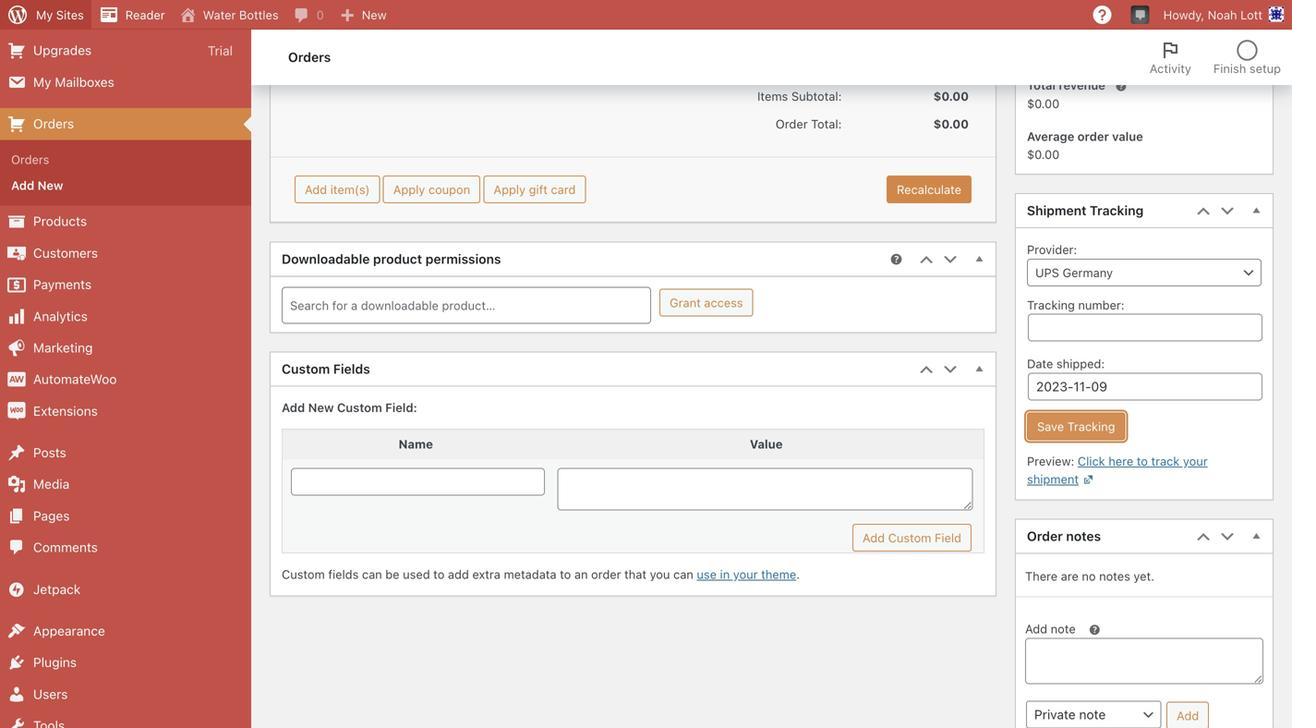 Task type: locate. For each thing, give the bounding box(es) containing it.
used
[[403, 567, 430, 581]]

1 vertical spatial order
[[1028, 529, 1064, 544]]

1 horizontal spatial new
[[308, 401, 334, 414]]

can left use
[[674, 567, 694, 581]]

apply for apply coupon
[[393, 183, 425, 196]]

to inside click here to track your shipment
[[1137, 454, 1149, 468]]

order for order total:
[[776, 117, 808, 131]]

add
[[11, 178, 34, 192], [305, 183, 327, 196], [282, 401, 305, 414], [1026, 622, 1048, 636], [1177, 709, 1200, 723]]

tracking right "shipment"
[[1091, 203, 1144, 218]]

grant
[[670, 296, 701, 310]]

1 horizontal spatial your
[[1184, 454, 1208, 468]]

2 orders link from the top
[[0, 146, 251, 172]]

automatewoo link
[[0, 364, 251, 395]]

new inside the toolbar navigation
[[362, 8, 387, 22]]

upgrades
[[33, 43, 92, 58]]

apply inside button
[[393, 183, 425, 196]]

order inside average order value $ 0.00
[[1078, 129, 1110, 143]]

0 horizontal spatial your
[[734, 567, 758, 581]]

2 apply from the left
[[494, 183, 526, 196]]

orders up add new
[[11, 152, 49, 166]]

0 vertical spatial order
[[776, 117, 808, 131]]

revenue
[[1059, 78, 1106, 92]]

add for add new custom field:
[[282, 401, 305, 414]]

1 vertical spatial tracking
[[1028, 298, 1076, 312]]

total left revenue
[[1028, 78, 1056, 92]]

0 vertical spatial notes
[[1067, 529, 1102, 544]]

new link
[[332, 0, 394, 30]]

add item(s)
[[305, 183, 370, 196]]

note
[[1051, 622, 1076, 636]]

add left item(s)
[[305, 183, 327, 196]]

total
[[1028, 27, 1056, 41], [1028, 78, 1056, 92]]

$ inside average order value $ 0.00
[[1028, 147, 1035, 161]]

0 horizontal spatial apply
[[393, 183, 425, 196]]

add
[[448, 567, 469, 581]]

new up products
[[38, 178, 63, 192]]

here
[[1109, 454, 1134, 468]]

my inside my home link
[[33, 11, 51, 26]]

jetpack link
[[0, 574, 251, 605]]

pages
[[33, 508, 70, 523]]

2 vertical spatial custom
[[282, 567, 325, 581]]

germany
[[1063, 266, 1114, 279]]

1 vertical spatial new
[[38, 178, 63, 192]]

click here to track your shipment
[[1028, 454, 1208, 486]]

apply left gift
[[494, 183, 526, 196]]

gift
[[529, 183, 548, 196]]

2 can from the left
[[674, 567, 694, 581]]

custom for fields
[[282, 567, 325, 581]]

add button
[[1167, 702, 1210, 728]]

Search for a downloadable product… text field
[[287, 293, 655, 318]]

1 horizontal spatial to
[[560, 567, 571, 581]]

2 horizontal spatial to
[[1137, 454, 1149, 468]]

1 vertical spatial custom
[[337, 401, 382, 414]]

1 vertical spatial total
[[1028, 78, 1056, 92]]

UPS Germany text field
[[1029, 260, 1262, 285]]

0 vertical spatial tracking
[[1091, 203, 1144, 218]]

0 horizontal spatial can
[[362, 567, 382, 581]]

order up there
[[1028, 529, 1064, 544]]

trial
[[208, 43, 233, 58]]

total left orders
[[1028, 27, 1056, 41]]

apply gift card button
[[484, 176, 586, 203]]

1 orders link from the top
[[0, 108, 251, 140]]

marketing
[[33, 340, 93, 355]]

comments
[[33, 540, 98, 555]]

analytics link
[[0, 301, 251, 332]]

Add note text field
[[1026, 638, 1264, 684]]

add note
[[1026, 622, 1080, 636]]

0 vertical spatial orders link
[[0, 108, 251, 140]]

my for my sites
[[36, 8, 53, 22]]

notes
[[1067, 529, 1102, 544], [1100, 569, 1131, 583]]

products link
[[0, 206, 251, 237]]

$ 0.00 for orders
[[1028, 96, 1060, 110]]

0 vertical spatial orders
[[288, 50, 331, 65]]

use
[[697, 567, 717, 581]]

2 total from the top
[[1028, 78, 1056, 92]]

can
[[362, 567, 382, 581], [674, 567, 694, 581]]

preview:
[[1028, 454, 1078, 468]]

apply coupon
[[393, 183, 471, 196]]

products
[[33, 214, 87, 229]]

metadata
[[504, 567, 557, 581]]

UPS Germany field
[[1028, 259, 1262, 286]]

1 vertical spatial order
[[592, 567, 622, 581]]

my inside my mailboxes 'link'
[[33, 74, 51, 90]]

that
[[625, 567, 647, 581]]

field:
[[386, 401, 418, 414]]

order right the an
[[592, 567, 622, 581]]

total for total orders
[[1028, 27, 1056, 41]]

order notes
[[1028, 529, 1102, 544]]

noah
[[1209, 8, 1238, 22]]

to left "add"
[[434, 567, 445, 581]]

tracking up 'click'
[[1068, 420, 1116, 433]]

custom for fields
[[282, 362, 330, 377]]

notes up no
[[1067, 529, 1102, 544]]

mailboxes
[[55, 74, 114, 90]]

0 vertical spatial custom
[[282, 362, 330, 377]]

new right 0 on the left
[[362, 8, 387, 22]]

items subtotal:
[[758, 89, 842, 103]]

1 horizontal spatial can
[[674, 567, 694, 581]]

total number of non-cancelled, non-failed orders for this customer, including the current one. image
[[1106, 28, 1121, 43]]

None text field
[[291, 468, 545, 496]]

notes right no
[[1100, 569, 1131, 583]]

track
[[1152, 454, 1180, 468]]

water bottles
[[203, 8, 279, 22]]

recalculate
[[897, 183, 962, 196]]

tracking inside button
[[1068, 420, 1116, 433]]

my
[[36, 8, 53, 22], [33, 11, 51, 26], [33, 74, 51, 90]]

tab list
[[1139, 30, 1293, 85]]

finish setup button
[[1203, 30, 1293, 85]]

0 horizontal spatial new
[[38, 178, 63, 192]]

1 horizontal spatial order
[[1028, 529, 1064, 544]]

lott
[[1241, 8, 1263, 22]]

your right "track"
[[1184, 454, 1208, 468]]

new down custom fields
[[308, 401, 334, 414]]

ups
[[1036, 266, 1060, 279]]

finish
[[1214, 61, 1247, 75]]

0 vertical spatial total
[[1028, 27, 1056, 41]]

tracking number:
[[1028, 298, 1125, 312]]

1 can from the left
[[362, 567, 382, 581]]

automatewoo
[[33, 372, 117, 387]]

orders
[[288, 50, 331, 65], [33, 116, 74, 131], [11, 152, 49, 166]]

order down items subtotal:
[[776, 117, 808, 131]]

0 vertical spatial your
[[1184, 454, 1208, 468]]

$ 0.00
[[934, 89, 969, 103], [1028, 96, 1060, 110], [934, 117, 969, 131]]

apply inside "button"
[[494, 183, 526, 196]]

1 total from the top
[[1028, 27, 1056, 41]]

in
[[720, 567, 730, 581]]

1 horizontal spatial order
[[1078, 129, 1110, 143]]

2 vertical spatial orders
[[11, 152, 49, 166]]

save tracking
[[1038, 420, 1116, 433]]

0 horizontal spatial order
[[592, 567, 622, 581]]

orders link down my mailboxes 'link' at the left top of the page
[[0, 108, 251, 140]]

plugins link
[[0, 647, 251, 679]]

None submit
[[853, 524, 972, 552]]

can left be in the left bottom of the page
[[362, 567, 382, 581]]

Tracking number: text field
[[1029, 314, 1263, 342]]

Value text field
[[558, 468, 973, 511]]

marketing link
[[0, 332, 251, 364]]

card
[[551, 183, 576, 196]]

$
[[934, 89, 942, 103], [1028, 96, 1035, 110], [934, 117, 942, 131], [1028, 147, 1035, 161]]

orders down 0 link
[[288, 50, 331, 65]]

users
[[33, 687, 68, 702]]

orders
[[1059, 27, 1097, 41]]

to left the an
[[560, 567, 571, 581]]

reader
[[126, 8, 165, 22]]

appearance
[[33, 623, 105, 639]]

media
[[33, 477, 70, 492]]

orders link
[[0, 108, 251, 140], [0, 146, 251, 172]]

2 horizontal spatial new
[[362, 8, 387, 22]]

date
[[1028, 357, 1054, 371]]

your right in
[[734, 567, 758, 581]]

tracking down ups
[[1028, 298, 1076, 312]]

media link
[[0, 469, 251, 500]]

add for add
[[1177, 709, 1200, 723]]

1 vertical spatial orders link
[[0, 146, 251, 172]]

2 vertical spatial new
[[308, 401, 334, 414]]

my inside my sites link
[[36, 8, 53, 22]]

order left value
[[1078, 129, 1110, 143]]

my for my home
[[33, 11, 51, 26]]

this is the customer lifetime value, or the total amount you have earned from this customer's orders. image
[[1115, 79, 1129, 94]]

jetpack
[[33, 582, 81, 597]]

new
[[362, 8, 387, 22], [38, 178, 63, 192], [308, 401, 334, 414]]

0 vertical spatial new
[[362, 8, 387, 22]]

customers link
[[0, 237, 251, 269]]

2 vertical spatial tracking
[[1068, 420, 1116, 433]]

total:
[[812, 117, 842, 131]]

save tracking button
[[1028, 413, 1126, 440]]

add up products
[[11, 178, 34, 192]]

1 apply from the left
[[393, 183, 425, 196]]

add left note
[[1026, 622, 1048, 636]]

1 horizontal spatial apply
[[494, 183, 526, 196]]

add down custom fields
[[282, 401, 305, 414]]

average order value $ 0.00
[[1028, 129, 1144, 161]]

orders link up "products" link
[[0, 146, 251, 172]]

tracking
[[1091, 203, 1144, 218], [1028, 298, 1076, 312], [1068, 420, 1116, 433]]

my sites link
[[0, 0, 91, 30]]

0 vertical spatial order
[[1078, 129, 1110, 143]]

add down add note text box
[[1177, 709, 1200, 723]]

0 horizontal spatial order
[[776, 117, 808, 131]]

apply left coupon
[[393, 183, 425, 196]]

orders down 'my mailboxes'
[[33, 116, 74, 131]]

to right here
[[1137, 454, 1149, 468]]



Task type: describe. For each thing, give the bounding box(es) containing it.
number:
[[1079, 298, 1125, 312]]

average
[[1028, 129, 1075, 143]]

name
[[399, 437, 433, 451]]

grant access
[[670, 296, 744, 310]]

Date shipped: text field
[[1029, 373, 1263, 401]]

my mailboxes link
[[0, 66, 251, 98]]

extra
[[473, 567, 501, 581]]

my sites
[[36, 8, 84, 22]]

total for total revenue
[[1028, 78, 1056, 92]]

toolbar navigation
[[0, 0, 1293, 33]]

water
[[203, 8, 236, 22]]

tracking for save tracking
[[1068, 420, 1116, 433]]

item(s)
[[331, 183, 370, 196]]

permissions
[[426, 252, 501, 267]]

my for my mailboxes
[[33, 74, 51, 90]]

.
[[797, 567, 800, 581]]

posts link
[[0, 437, 251, 469]]

home
[[55, 11, 90, 26]]

order total:
[[776, 117, 842, 131]]

1 vertical spatial your
[[734, 567, 758, 581]]

extensions link
[[0, 395, 251, 427]]

payments link
[[0, 269, 251, 301]]

custom fields can be used to add extra metadata to an order that you can use in your theme .
[[282, 567, 800, 581]]

0.00 inside average order value $ 0.00
[[1035, 147, 1060, 161]]

reader link
[[91, 0, 172, 30]]

new for add new custom field:
[[308, 401, 334, 414]]

product
[[373, 252, 422, 267]]

pages link
[[0, 500, 251, 532]]

water bottles link
[[172, 0, 286, 30]]

bottles
[[239, 8, 279, 22]]

value
[[1113, 129, 1144, 143]]

1 vertical spatial orders
[[33, 116, 74, 131]]

fields
[[333, 362, 370, 377]]

finish setup
[[1214, 61, 1282, 75]]

users link
[[0, 679, 251, 710]]

value
[[750, 437, 783, 451]]

save
[[1038, 420, 1065, 433]]

sites
[[56, 8, 84, 22]]

shipment
[[1028, 203, 1087, 218]]

ups germany
[[1036, 266, 1114, 279]]

notification image
[[1134, 6, 1149, 21]]

my mailboxes
[[33, 74, 114, 90]]

total orders
[[1028, 27, 1097, 41]]

1 vertical spatial notes
[[1100, 569, 1131, 583]]

howdy,
[[1164, 8, 1205, 22]]

downloadable product permissions
[[282, 252, 501, 267]]

grant access button
[[660, 289, 754, 317]]

appearance link
[[0, 616, 251, 647]]

downloadable
[[282, 252, 370, 267]]

order for order notes
[[1028, 529, 1064, 544]]

0
[[317, 8, 324, 22]]

add for add item(s)
[[305, 183, 327, 196]]

are
[[1062, 569, 1079, 583]]

setup
[[1250, 61, 1282, 75]]

use in your theme link
[[697, 567, 797, 581]]

note: permissions for order items will automatically be granted when the order status changes to processing/completed. image
[[889, 252, 904, 267]]

extensions
[[33, 403, 98, 419]]

your inside click here to track your shipment
[[1184, 454, 1208, 468]]

comments link
[[0, 532, 251, 564]]

an
[[575, 567, 588, 581]]

apply for apply gift card
[[494, 183, 526, 196]]

tracking for shipment tracking
[[1091, 203, 1144, 218]]

date shipped:
[[1028, 357, 1105, 371]]

subtotal:
[[792, 89, 842, 103]]

0 horizontal spatial to
[[434, 567, 445, 581]]

click
[[1078, 454, 1106, 468]]

activity button
[[1139, 30, 1203, 85]]

shipment
[[1028, 472, 1079, 486]]

activity
[[1150, 61, 1192, 75]]

add for add new
[[11, 178, 34, 192]]

posts
[[33, 445, 66, 460]]

provider:
[[1028, 242, 1078, 256]]

coupon
[[429, 183, 471, 196]]

no
[[1083, 569, 1097, 583]]

$ 0.00 for subtotal:
[[934, 89, 969, 103]]

add a note for your reference, or add a customer note (the user will be notified). image
[[1088, 623, 1103, 638]]

yet.
[[1134, 569, 1155, 583]]

be
[[386, 567, 400, 581]]

customers
[[33, 245, 98, 261]]

add new custom field:
[[282, 401, 418, 414]]

shipped:
[[1057, 357, 1105, 371]]

recalculate button
[[887, 176, 972, 203]]

howdy, noah lott
[[1164, 8, 1263, 22]]

new for add new
[[38, 178, 63, 192]]

theme
[[762, 567, 797, 581]]

there
[[1026, 569, 1058, 583]]

there are no notes yet.
[[1026, 569, 1155, 583]]

apply gift card
[[494, 183, 576, 196]]

add for add note
[[1026, 622, 1048, 636]]

analytics
[[33, 308, 88, 324]]

fields
[[328, 567, 359, 581]]

tab list containing activity
[[1139, 30, 1293, 85]]



Task type: vqa. For each thing, say whether or not it's contained in the screenshot.
topmost Uncategorized
no



